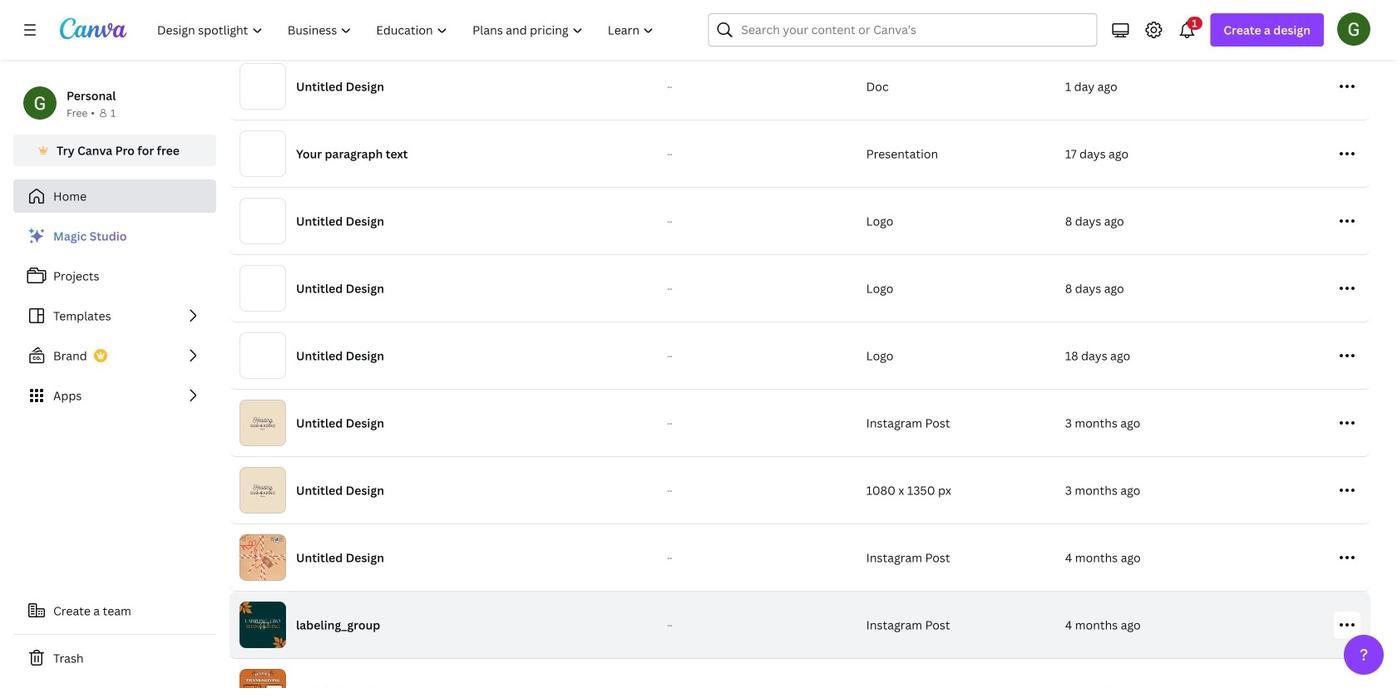 Task type: locate. For each thing, give the bounding box(es) containing it.
top level navigation element
[[146, 13, 668, 47]]

gary orlando image
[[1337, 12, 1371, 46]]

Search search field
[[741, 14, 1064, 46]]

list
[[13, 220, 216, 413]]

None search field
[[708, 13, 1097, 47]]



Task type: vqa. For each thing, say whether or not it's contained in the screenshot.
the for inside @canva is such a life changing tool! One of the most well thought out websites I've ever seen. I use it to showcase my work with the community and it never ceases to amaze me! Kudos for all the love and effort you've put into its development! #canvadesigns
no



